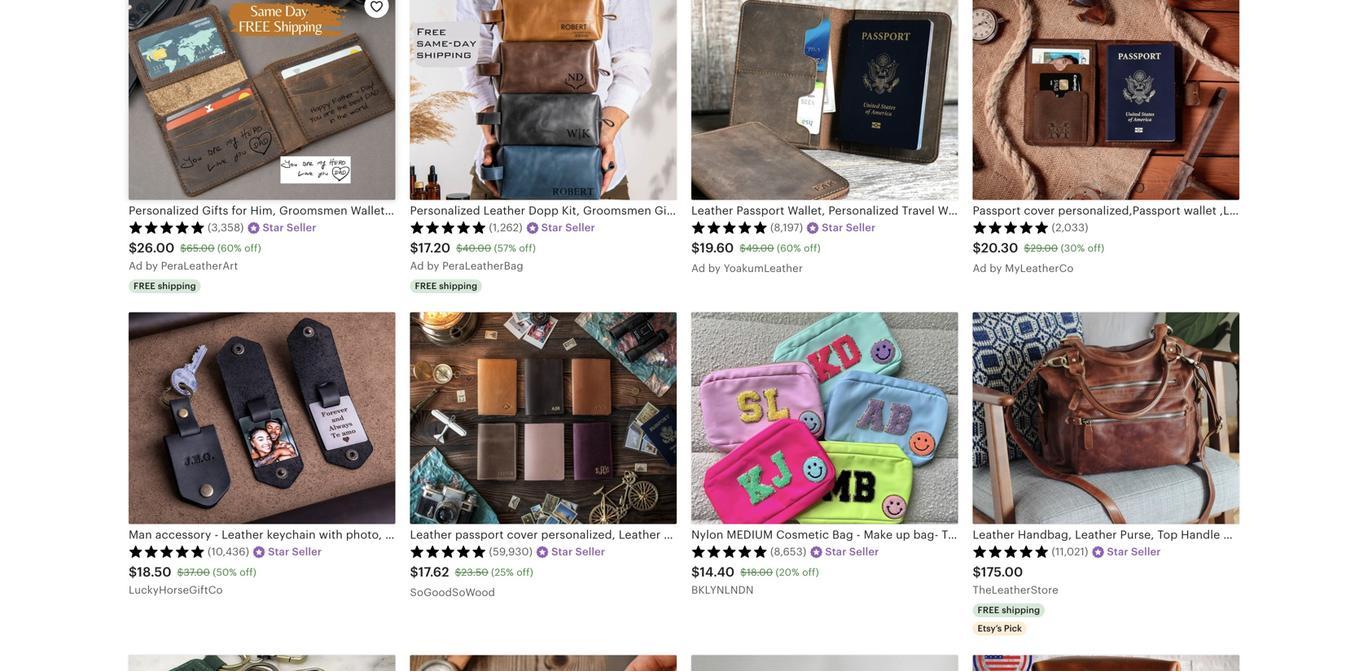 Task type: locate. For each thing, give the bounding box(es) containing it.
off) inside $ 19.60 $ 49.00 (60% off)
[[804, 243, 821, 254]]

star seller right (59,930)
[[552, 546, 606, 558]]

a d b y yoakumleather
[[692, 262, 803, 275]]

peraleatherart
[[161, 260, 238, 272]]

(30%
[[1061, 243, 1086, 254]]

off) inside $ 17.20 $ 40.00 (57% off) a d b y peraleatherbag
[[519, 243, 536, 254]]

off) for 26.00
[[244, 243, 261, 254]]

seller right (8,653)
[[850, 546, 879, 558]]

0 horizontal spatial leather
[[973, 528, 1015, 541]]

(60% down (3,358)
[[217, 243, 242, 254]]

1 horizontal spatial (60%
[[777, 243, 802, 254]]

passport cover personalized,passport wallet ,leather passport holder,passport holder personalized image
[[973, 0, 1240, 200]]

23.50
[[461, 567, 489, 578]]

d down 17.20
[[417, 260, 424, 272]]

$ inside the $ 20.30 $ 29.00 (30% off)
[[1025, 243, 1031, 254]]

off) inside $ 26.00 $ 65.00 (60% off) a d b y peraleatherart
[[244, 243, 261, 254]]

off) right (25%
[[517, 567, 534, 578]]

leather up 175.00
[[973, 528, 1015, 541]]

2 free shipping from the left
[[415, 281, 478, 291]]

off) inside '$ 18.50 $ 37.00 (50% off) luckyhorsegiftco'
[[240, 567, 257, 578]]

$
[[129, 241, 137, 255], [410, 241, 419, 255], [692, 241, 700, 255], [973, 241, 982, 255], [180, 243, 187, 254], [456, 243, 463, 254], [740, 243, 746, 254], [1025, 243, 1031, 254], [129, 565, 137, 580], [410, 565, 419, 580], [692, 565, 700, 580], [973, 565, 982, 580], [177, 567, 184, 578], [455, 567, 461, 578], [741, 567, 747, 578]]

off) for 18.50
[[240, 567, 257, 578]]

b inside $ 17.20 $ 40.00 (57% off) a d b y peraleatherbag
[[427, 260, 434, 272]]

0 horizontal spatial shipping
[[158, 281, 196, 291]]

y down 20.30
[[997, 262, 1003, 275]]

18.50
[[137, 565, 172, 580]]

$ 17.62 $ 23.50 (25% off)
[[410, 565, 534, 580]]

(8,653)
[[771, 546, 807, 558]]

5 out of 5 stars image up 26.00
[[129, 221, 205, 234]]

b down 26.00
[[146, 260, 153, 272]]

$ inside $ 19.60 $ 49.00 (60% off)
[[740, 243, 746, 254]]

off) for 19.60
[[804, 243, 821, 254]]

off) right 49.00
[[804, 243, 821, 254]]

star right (10,436)
[[268, 546, 289, 558]]

5 out of 5 stars image up 17.20
[[410, 221, 487, 234]]

a left myleatherco
[[973, 262, 981, 275]]

b inside $ 26.00 $ 65.00 (60% off) a d b y peraleatherart
[[146, 260, 153, 272]]

etsy's
[[978, 624, 1002, 634]]

seller for 17.62
[[576, 546, 606, 558]]

26.00
[[137, 241, 175, 255]]

1 horizontal spatial shipping
[[439, 281, 478, 291]]

(60%
[[217, 243, 242, 254], [777, 243, 802, 254]]

5 out of 5 stars image up 19.60
[[692, 221, 768, 234]]

myleatherco
[[1005, 262, 1074, 275]]

off) right (30%
[[1088, 243, 1105, 254]]

1 (60% from the left
[[217, 243, 242, 254]]

(3,358)
[[208, 222, 244, 234]]

leather up (11,021)
[[1076, 528, 1118, 541]]

free shipping
[[134, 281, 196, 291], [415, 281, 478, 291]]

a left peraleatherbag
[[410, 260, 418, 272]]

shipping down the peraleatherart
[[158, 281, 196, 291]]

1 horizontal spatial leather
[[1076, 528, 1118, 541]]

star seller right (8,197)
[[822, 222, 876, 234]]

star for 18.50
[[268, 546, 289, 558]]

star seller right (1,262)
[[542, 222, 595, 234]]

(60% for 19.60
[[777, 243, 802, 254]]

y down 17.20
[[434, 260, 440, 272]]

175.00
[[982, 565, 1024, 580]]

b
[[146, 260, 153, 272], [427, 260, 434, 272], [709, 262, 716, 275], [990, 262, 997, 275]]

2 horizontal spatial shipping
[[1002, 606, 1041, 616]]

man accessory - leather keychain with photo, personalized gifts for him, keychain for him, gift ideas for men, unique photo gift for man image
[[129, 312, 396, 524]]

2 (60% from the left
[[777, 243, 802, 254]]

minimalist  wallet personalized card holder ultra slim wallet men's wallet women's wallet, green image
[[410, 656, 677, 671]]

purse,
[[1121, 528, 1155, 541]]

(20%
[[776, 567, 800, 578]]

5 out of 5 stars image for 18.50
[[129, 545, 205, 558]]

$ 18.50 $ 37.00 (50% off) luckyhorsegiftco
[[129, 565, 257, 596]]

star for 26.00
[[263, 222, 284, 234]]

free shipping etsy's pick
[[978, 606, 1041, 634]]

d down 26.00
[[136, 260, 143, 272]]

star
[[263, 222, 284, 234], [542, 222, 563, 234], [822, 222, 844, 234], [268, 546, 289, 558], [552, 546, 573, 558], [826, 546, 847, 558], [1108, 546, 1129, 558]]

d down 20.30
[[980, 262, 987, 275]]

free
[[134, 281, 156, 291], [415, 281, 437, 291], [978, 606, 1000, 616]]

seller right (10,436)
[[292, 546, 322, 558]]

off) inside $ 14.40 $ 18.00 (20% off) bklynlndn
[[803, 567, 819, 578]]

(8,197)
[[771, 222, 804, 234]]

5 out of 5 stars image up 18.50 at the bottom
[[129, 545, 205, 558]]

(1,262)
[[489, 222, 523, 234]]

star for 19.60
[[822, 222, 844, 234]]

$ inside $ 17.62 $ 23.50 (25% off)
[[455, 567, 461, 578]]

sogoodsowood
[[410, 587, 495, 599]]

seller for 14.40
[[850, 546, 879, 558]]

(60% for 26.00
[[217, 243, 242, 254]]

seller right (59,930)
[[576, 546, 606, 558]]

1 horizontal spatial free shipping
[[415, 281, 478, 291]]

star right (3,358)
[[263, 222, 284, 234]]

bag,
[[1224, 528, 1249, 541]]

(60% inside $ 19.60 $ 49.00 (60% off)
[[777, 243, 802, 254]]

off) inside the $ 20.30 $ 29.00 (30% off)
[[1088, 243, 1105, 254]]

0 horizontal spatial free shipping
[[134, 281, 196, 291]]

off) right (50%
[[240, 567, 257, 578]]

shipping inside free shipping etsy's pick
[[1002, 606, 1041, 616]]

seller for 17.20
[[566, 222, 595, 234]]

leather passport cover personalized, leather passport holder, passport case, passport wallet, travel gift, wanderlust gift, traveler's gift image
[[410, 312, 677, 524]]

shipping down peraleatherbag
[[439, 281, 478, 291]]

a
[[129, 260, 136, 272], [410, 260, 418, 272], [692, 262, 699, 275], [973, 262, 981, 275]]

free down 17.20
[[415, 281, 437, 291]]

top
[[1158, 528, 1178, 541]]

(10,436)
[[208, 546, 249, 558]]

star seller
[[263, 222, 317, 234], [542, 222, 595, 234], [822, 222, 876, 234], [268, 546, 322, 558], [552, 546, 606, 558], [826, 546, 879, 558], [1108, 546, 1162, 558]]

leather
[[973, 528, 1015, 541], [1076, 528, 1118, 541]]

5 out of 5 stars image up 14.40
[[692, 545, 768, 558]]

$ inside $ 175.00 theleatherstore
[[973, 565, 982, 580]]

star seller right (3,358)
[[263, 222, 317, 234]]

a left the peraleatherart
[[129, 260, 136, 272]]

shipping
[[158, 281, 196, 291], [439, 281, 478, 291], [1002, 606, 1041, 616]]

star right (8,653)
[[826, 546, 847, 558]]

2 horizontal spatial free
[[978, 606, 1000, 616]]

5 out of 5 stars image for 20.30
[[973, 221, 1050, 234]]

free down 26.00
[[134, 281, 156, 291]]

star seller for 26.00
[[263, 222, 317, 234]]

1 horizontal spatial free
[[415, 281, 437, 291]]

star seller for 17.20
[[542, 222, 595, 234]]

seller right (8,197)
[[846, 222, 876, 234]]

free up etsy's
[[978, 606, 1000, 616]]

(60% inside $ 26.00 $ 65.00 (60% off) a d b y peraleatherart
[[217, 243, 242, 254]]

off)
[[244, 243, 261, 254], [519, 243, 536, 254], [804, 243, 821, 254], [1088, 243, 1105, 254], [240, 567, 257, 578], [517, 567, 534, 578], [803, 567, 819, 578]]

shipping up pick
[[1002, 606, 1041, 616]]

(60% down (8,197)
[[777, 243, 802, 254]]

1 free shipping from the left
[[134, 281, 196, 291]]

b down 19.60
[[709, 262, 716, 275]]

off) right the (20%
[[803, 567, 819, 578]]

17.20
[[419, 241, 451, 255]]

star seller right (8,653)
[[826, 546, 879, 558]]

bklynlndn
[[692, 584, 754, 596]]

seller right (1,262)
[[566, 222, 595, 234]]

b down 20.30
[[990, 262, 997, 275]]

luckyhorsegiftco
[[129, 584, 223, 596]]

star seller for 17.62
[[552, 546, 606, 558]]

star right (8,197)
[[822, 222, 844, 234]]

y
[[152, 260, 158, 272], [434, 260, 440, 272], [715, 262, 721, 275], [997, 262, 1003, 275]]

5 out of 5 stars image
[[129, 221, 205, 234], [410, 221, 487, 234], [692, 221, 768, 234], [973, 221, 1050, 234], [129, 545, 205, 558], [410, 545, 487, 558], [692, 545, 768, 558], [973, 545, 1050, 558]]

0 horizontal spatial free
[[134, 281, 156, 291]]

personalized leather keychain, customized keychain,custom leather key chain,coordinates key chain longitude latitude keychain,best gift image
[[129, 656, 396, 671]]

star seller right (10,436)
[[268, 546, 322, 558]]

personalized leather dopp kit, groomsmen gift, anniversary gifts for men, leather toiletry bag birthday gift, unique christmas gift for him image
[[410, 0, 677, 200]]

a inside $ 26.00 $ 65.00 (60% off) a d b y peraleatherart
[[129, 260, 136, 272]]

off) right the 65.00
[[244, 243, 261, 254]]

free shipping down 26.00
[[134, 281, 196, 291]]

seller
[[287, 222, 317, 234], [566, 222, 595, 234], [846, 222, 876, 234], [292, 546, 322, 558], [576, 546, 606, 558], [850, 546, 879, 558], [1132, 546, 1162, 558]]

(2,033)
[[1052, 222, 1089, 234]]

free shipping down 17.20
[[415, 281, 478, 291]]

off) inside $ 17.62 $ 23.50 (25% off)
[[517, 567, 534, 578]]

y down 26.00
[[152, 260, 158, 272]]

seller right (3,358)
[[287, 222, 317, 234]]

star right (1,262)
[[542, 222, 563, 234]]

y down 19.60
[[715, 262, 721, 275]]

star right (59,930)
[[552, 546, 573, 558]]

off) right "(57%"
[[519, 243, 536, 254]]

shipping for 26.00
[[158, 281, 196, 291]]

b down 17.20
[[427, 260, 434, 272]]

0 horizontal spatial (60%
[[217, 243, 242, 254]]

d inside $ 17.20 $ 40.00 (57% off) a d b y peraleatherbag
[[417, 260, 424, 272]]

d
[[136, 260, 143, 272], [417, 260, 424, 272], [699, 262, 706, 275], [980, 262, 987, 275]]

$ 19.60 $ 49.00 (60% off)
[[692, 241, 821, 255]]

5 out of 5 stars image up "17.62"
[[410, 545, 487, 558]]

5 out of 5 stars image up 20.30
[[973, 221, 1050, 234]]



Task type: vqa. For each thing, say whether or not it's contained in the screenshot.


Task type: describe. For each thing, give the bounding box(es) containing it.
29.00
[[1031, 243, 1059, 254]]

(50%
[[213, 567, 237, 578]]

40.00
[[463, 243, 492, 254]]

$ 175.00 theleatherstore
[[973, 565, 1059, 596]]

18.00
[[747, 567, 773, 578]]

14.40
[[700, 565, 735, 580]]

y inside $ 17.20 $ 40.00 (57% off) a d b y peraleatherbag
[[434, 260, 440, 272]]

19.60
[[700, 241, 734, 255]]

free shipping for 17.20
[[415, 281, 478, 291]]

$ 14.40 $ 18.00 (20% off) bklynlndn
[[692, 565, 819, 596]]

brown
[[1252, 528, 1287, 541]]

travel messenger bag in mustard, women canvas crossbody diaper bag, shoulder bag , vegan school laptop bag, personlize gift set no.12 kylie image
[[692, 656, 959, 671]]

5 out of 5 stars image for 26.00
[[129, 221, 205, 234]]

37.00
[[184, 567, 210, 578]]

17.62
[[419, 565, 449, 580]]

a d b y myleatherco
[[973, 262, 1074, 275]]

leather passport wallet, personalized travel wallet, passport case, leather passport holder, honeymoon gift image
[[692, 0, 959, 200]]

free for 17.20
[[415, 281, 437, 291]]

free shipping for 26.00
[[134, 281, 196, 291]]

peraleatherbag
[[442, 260, 524, 272]]

handle
[[1182, 528, 1221, 541]]

off) for 17.62
[[517, 567, 534, 578]]

free inside free shipping etsy's pick
[[978, 606, 1000, 616]]

pick
[[1004, 624, 1023, 634]]

leather handbag, leather purse, top handle bag, brown
[[973, 528, 1287, 541]]

star seller for 18.50
[[268, 546, 322, 558]]

off) for 20.30
[[1088, 243, 1105, 254]]

star for 17.20
[[542, 222, 563, 234]]

star seller for 19.60
[[822, 222, 876, 234]]

(25%
[[491, 567, 514, 578]]

handbag,
[[1018, 528, 1072, 541]]

20.30
[[982, 241, 1019, 255]]

5 out of 5 stars image for 17.62
[[410, 545, 487, 558]]

49.00
[[746, 243, 775, 254]]

a inside $ 17.20 $ 40.00 (57% off) a d b y peraleatherbag
[[410, 260, 418, 272]]

seller for 19.60
[[846, 222, 876, 234]]

$ 17.20 $ 40.00 (57% off) a d b y peraleatherbag
[[410, 241, 536, 272]]

nylon medium cosmetic bag - make up bag- travel bag- bag with pouches- customized bag- bridesmaid gift- team bag image
[[692, 312, 959, 524]]

(11,021)
[[1052, 546, 1089, 558]]

5 out of 5 stars image for 14.40
[[692, 545, 768, 558]]

shipping for 17.20
[[439, 281, 478, 291]]

yoakumleather
[[724, 262, 803, 275]]

leather handbag, leather purse, top handle bag, brown image
[[973, 312, 1240, 524]]

personalized gifts for him, groomsmen wallet, engraved leather wallet for men, christmas gift, personalized wallet, custom wallet for men image
[[129, 0, 396, 200]]

star seller down purse,
[[1108, 546, 1162, 558]]

star down leather handbag, leather purse, top handle bag, brown
[[1108, 546, 1129, 558]]

seller for 26.00
[[287, 222, 317, 234]]

ships next day - personalized toiletry bag groomsmen gift birthday gifts for dad personalized gift for husband birthday gift for man gift image
[[973, 656, 1240, 671]]

d inside $ 26.00 $ 65.00 (60% off) a d b y peraleatherart
[[136, 260, 143, 272]]

2 leather from the left
[[1076, 528, 1118, 541]]

seller for 18.50
[[292, 546, 322, 558]]

5 out of 5 stars image for 17.20
[[410, 221, 487, 234]]

off) for 14.40
[[803, 567, 819, 578]]

$ 20.30 $ 29.00 (30% off)
[[973, 241, 1105, 255]]

star seller for 14.40
[[826, 546, 879, 558]]

(57%
[[494, 243, 517, 254]]

5 out of 5 stars image for 19.60
[[692, 221, 768, 234]]

off) for 17.20
[[519, 243, 536, 254]]

free for 26.00
[[134, 281, 156, 291]]

(59,930)
[[489, 546, 533, 558]]

$ 26.00 $ 65.00 (60% off) a d b y peraleatherart
[[129, 241, 261, 272]]

1 leather from the left
[[973, 528, 1015, 541]]

d down 19.60
[[699, 262, 706, 275]]

y inside $ 26.00 $ 65.00 (60% off) a d b y peraleatherart
[[152, 260, 158, 272]]

65.00
[[187, 243, 215, 254]]

star for 14.40
[[826, 546, 847, 558]]

a down $ 19.60 $ 49.00 (60% off)
[[692, 262, 699, 275]]

star for 17.62
[[552, 546, 573, 558]]

5 out of 5 stars image up 175.00
[[973, 545, 1050, 558]]

theleatherstore
[[973, 584, 1059, 596]]

seller down purse,
[[1132, 546, 1162, 558]]



